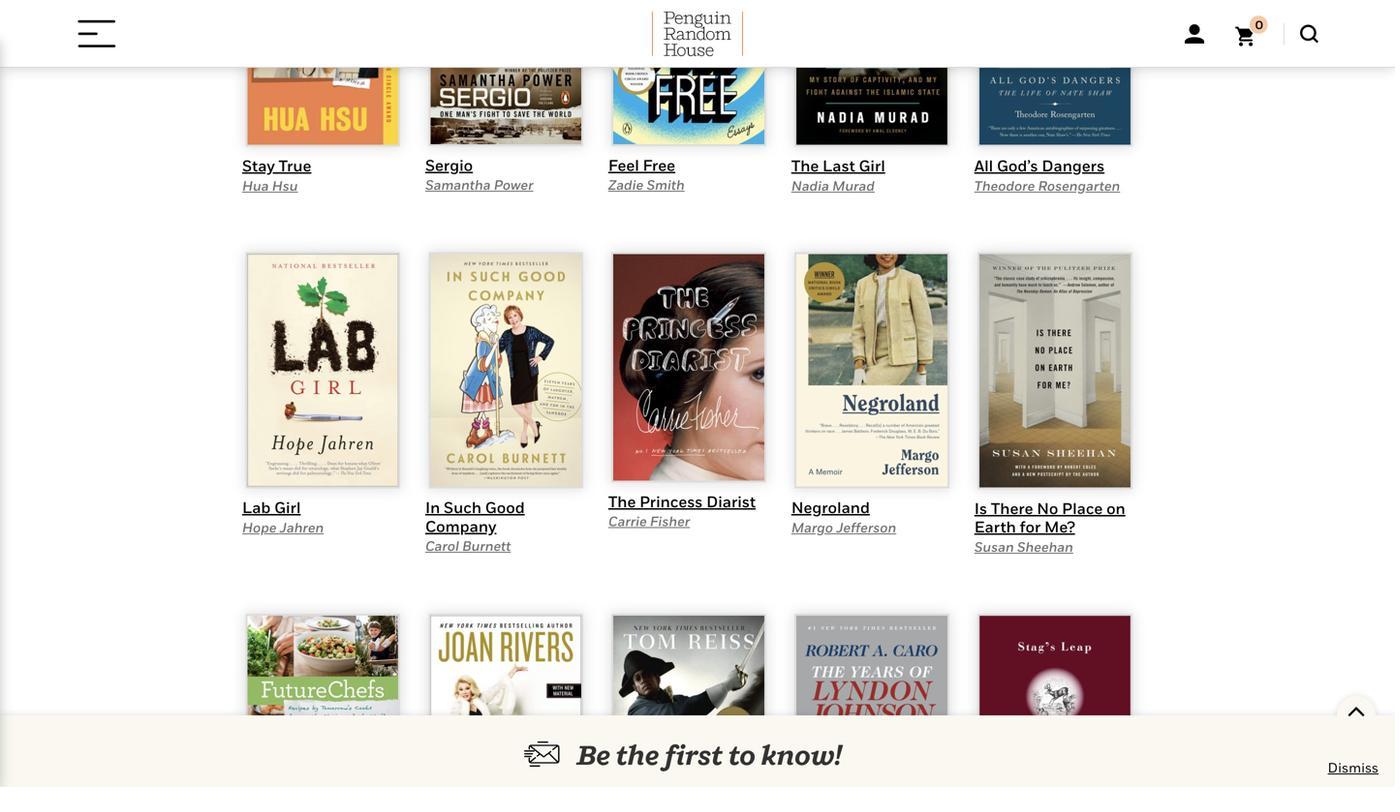 Task type: describe. For each thing, give the bounding box(es) containing it.
carrie
[[608, 514, 647, 530]]

all god's dangers image
[[978, 0, 1133, 147]]

feel free image
[[612, 0, 766, 146]]

the black count image
[[612, 614, 766, 788]]

earth
[[975, 518, 1016, 537]]

for
[[1020, 518, 1041, 537]]

hope
[[242, 520, 277, 536]]

hsu
[[272, 178, 298, 194]]

first
[[665, 739, 723, 772]]

is there no place on earth for me? image
[[978, 253, 1133, 490]]

theodore rosengarten link
[[975, 178, 1120, 194]]

last
[[823, 157, 855, 175]]

stay true hua hsu
[[242, 157, 311, 194]]

nadia
[[792, 178, 829, 194]]

sergio link
[[425, 156, 473, 174]]

search image
[[1301, 25, 1319, 43]]

be
[[577, 739, 611, 772]]

negroland link
[[792, 499, 870, 517]]

hope jahren link
[[242, 520, 324, 536]]

sergio samantha power
[[425, 156, 533, 193]]

feel
[[608, 156, 639, 174]]

penguin random house image
[[652, 12, 743, 56]]

samantha power link
[[425, 177, 533, 193]]

girl inside 'lab girl hope jahren'
[[274, 499, 301, 517]]

negroland margo jefferson
[[792, 499, 897, 536]]

in
[[425, 499, 440, 517]]

know!
[[761, 739, 842, 772]]

the last girl nadia murad
[[792, 157, 886, 194]]

in such good company image
[[429, 253, 583, 489]]

true
[[279, 157, 311, 175]]

on
[[1107, 500, 1126, 518]]

all god's dangers theodore rosengarten
[[975, 157, 1120, 194]]

futurechefs image
[[245, 614, 400, 788]]

in such good company link
[[425, 499, 525, 536]]

dangers
[[1042, 157, 1105, 175]]

is
[[975, 500, 988, 518]]

company
[[425, 517, 497, 536]]

stay true image
[[245, 0, 400, 147]]

all god's dangers link
[[975, 157, 1105, 175]]

smith
[[647, 177, 685, 193]]

hua
[[242, 178, 269, 194]]

diary of a mad diva image
[[429, 614, 583, 788]]

the last girl image
[[795, 0, 950, 147]]

jefferson
[[837, 520, 897, 536]]

no
[[1037, 500, 1059, 518]]

the princess diarist carrie fisher
[[608, 493, 756, 530]]

carol
[[425, 538, 459, 554]]

me?
[[1045, 518, 1075, 537]]

theodore
[[975, 178, 1035, 194]]

shopping cart image
[[1236, 16, 1269, 47]]

to
[[729, 739, 756, 772]]

burnett
[[462, 538, 511, 554]]

samantha
[[425, 177, 491, 193]]

the passage of power image
[[795, 614, 950, 788]]

power
[[494, 177, 533, 193]]



Task type: locate. For each thing, give the bounding box(es) containing it.
free
[[643, 156, 676, 174]]

nadia murad link
[[792, 178, 875, 194]]

is there no place on earth for me? link
[[975, 500, 1126, 537]]

jahren
[[280, 520, 324, 536]]

princess
[[640, 493, 703, 511]]

hua hsu link
[[242, 178, 298, 194]]

carol burnett link
[[425, 538, 511, 554]]

rosengarten
[[1038, 178, 1120, 194]]

good
[[485, 499, 525, 517]]

negroland
[[792, 499, 870, 517]]

feel free link
[[608, 156, 676, 174]]

susan sheehan link
[[975, 539, 1074, 555]]

fisher
[[650, 514, 690, 530]]

margo
[[792, 520, 833, 536]]

there
[[991, 500, 1034, 518]]

god's
[[997, 157, 1038, 175]]

sergio
[[425, 156, 473, 174]]

zadie smith link
[[608, 177, 685, 193]]

the inside the last girl nadia murad
[[792, 157, 819, 175]]

girl
[[859, 157, 886, 175], [274, 499, 301, 517]]

the last girl link
[[792, 157, 886, 175]]

margo jefferson link
[[792, 520, 897, 536]]

the princess diarist image
[[612, 253, 766, 483]]

zadie
[[608, 177, 644, 193]]

0 horizontal spatial girl
[[274, 499, 301, 517]]

lab girl hope jahren
[[242, 499, 324, 536]]

carrie fisher link
[[608, 514, 690, 530]]

negroland image
[[795, 253, 950, 489]]

diarist
[[707, 493, 756, 511]]

lab
[[242, 499, 271, 517]]

place
[[1062, 500, 1103, 518]]

expand/collapse sign up banner image
[[1347, 697, 1366, 726]]

the up the nadia
[[792, 157, 819, 175]]

the inside the princess diarist carrie fisher
[[608, 493, 636, 511]]

the
[[792, 157, 819, 175], [608, 493, 636, 511]]

1 horizontal spatial the
[[792, 157, 819, 175]]

stay true link
[[242, 157, 311, 175]]

is there no place on earth for me? susan sheehan
[[975, 500, 1126, 555]]

sergio image
[[429, 0, 583, 146]]

1 vertical spatial the
[[608, 493, 636, 511]]

1 vertical spatial girl
[[274, 499, 301, 517]]

such
[[444, 499, 482, 517]]

the for the last girl
[[792, 157, 819, 175]]

0 horizontal spatial the
[[608, 493, 636, 511]]

lab girl image
[[245, 253, 400, 489]]

the princess diarist link
[[608, 493, 756, 511]]

the
[[616, 739, 659, 772]]

lab girl link
[[242, 499, 301, 517]]

stag's leap image
[[978, 614, 1133, 788]]

feel free zadie smith
[[608, 156, 685, 193]]

the up carrie
[[608, 493, 636, 511]]

dismiss
[[1328, 760, 1379, 776]]

0 vertical spatial the
[[792, 157, 819, 175]]

0 vertical spatial girl
[[859, 157, 886, 175]]

in such good company carol burnett
[[425, 499, 525, 554]]

susan
[[975, 539, 1014, 555]]

sign in image
[[1185, 24, 1205, 44]]

be the first to know!
[[577, 739, 842, 772]]

sheehan
[[1017, 539, 1074, 555]]

all
[[975, 157, 994, 175]]

stay
[[242, 157, 275, 175]]

dismiss link
[[1328, 759, 1379, 778]]

1 horizontal spatial girl
[[859, 157, 886, 175]]

girl up murad on the top right
[[859, 157, 886, 175]]

girl inside the last girl nadia murad
[[859, 157, 886, 175]]

murad
[[833, 178, 875, 194]]

the for the princess diarist
[[608, 493, 636, 511]]

girl up hope jahren link
[[274, 499, 301, 517]]



Task type: vqa. For each thing, say whether or not it's contained in the screenshot.
rightmost DK
no



